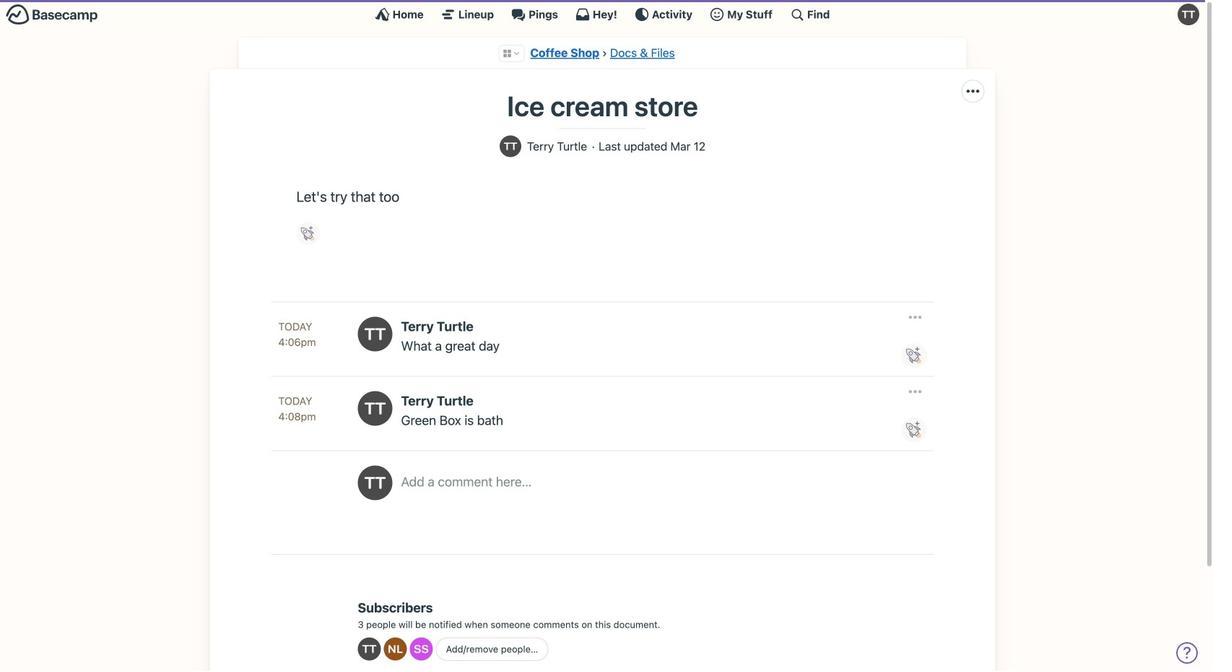 Task type: describe. For each thing, give the bounding box(es) containing it.
main element
[[0, 0, 1206, 28]]

natalie lubich image
[[384, 638, 407, 661]]

today element for 4:06pm element
[[278, 319, 312, 335]]

mar 12 element
[[671, 140, 706, 153]]



Task type: locate. For each thing, give the bounding box(es) containing it.
today element up 4:08pm element
[[278, 393, 312, 409]]

0 vertical spatial today element
[[278, 319, 312, 335]]

1 today element from the top
[[278, 319, 312, 335]]

today element up 4:06pm element
[[278, 319, 312, 335]]

sarah silvers image
[[410, 638, 433, 661]]

today element
[[278, 319, 312, 335], [278, 393, 312, 409]]

1 vertical spatial terry turtle image
[[358, 638, 381, 661]]

4:08pm element
[[278, 410, 316, 423]]

today element for 4:08pm element
[[278, 393, 312, 409]]

keyboard shortcut: ⌘ + / image
[[790, 7, 805, 22]]

1 vertical spatial today element
[[278, 393, 312, 409]]

1 terry turtle image from the top
[[358, 391, 393, 426]]

terry turtle image
[[358, 391, 393, 426], [358, 638, 381, 661]]

2 today element from the top
[[278, 393, 312, 409]]

4:06pm element
[[278, 336, 316, 348]]

2 terry turtle image from the top
[[358, 638, 381, 661]]

0 vertical spatial terry turtle image
[[358, 391, 393, 426]]

terry turtle image
[[1178, 4, 1200, 25], [500, 136, 522, 157], [358, 317, 393, 351], [358, 466, 393, 500]]

switch accounts image
[[6, 4, 98, 26]]



Task type: vqa. For each thing, say whether or not it's contained in the screenshot.
Mar 12 element
yes



